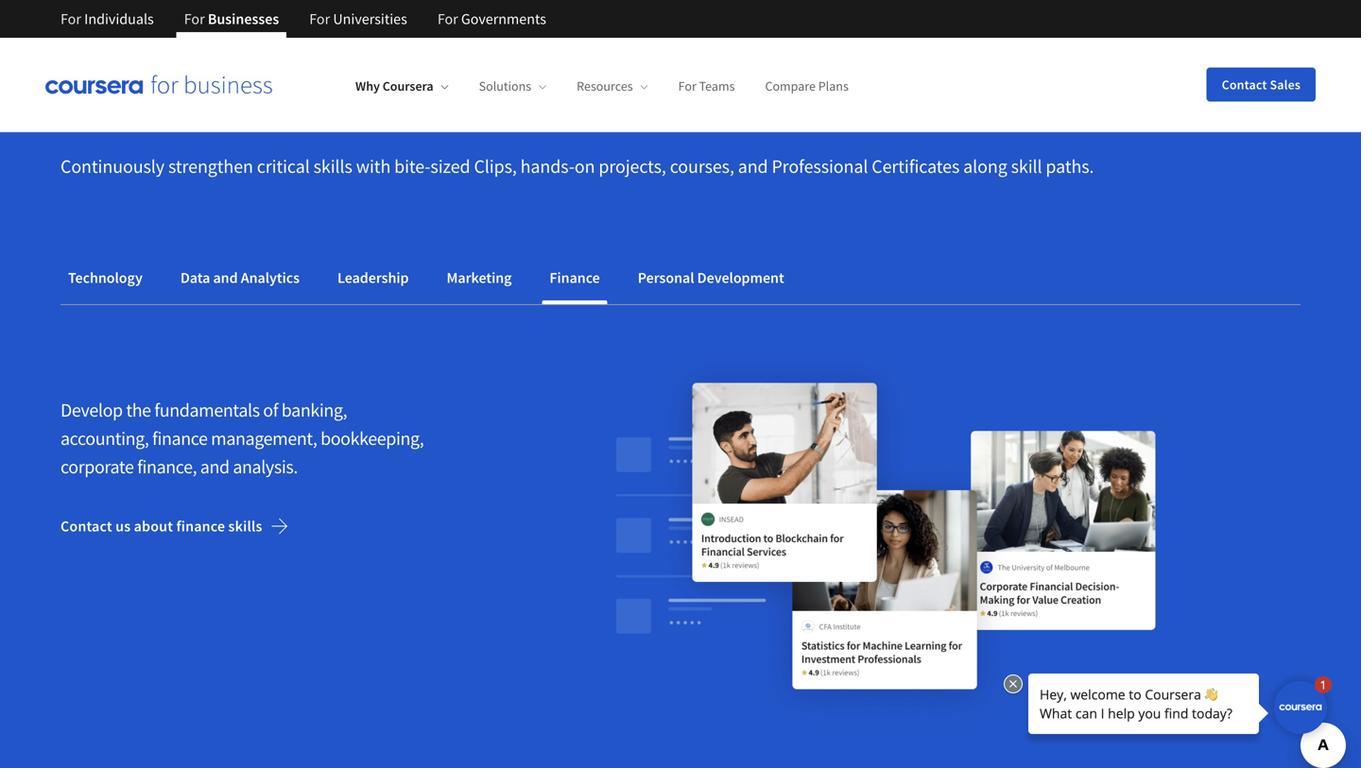 Task type: describe. For each thing, give the bounding box(es) containing it.
develop in-demand skills
[[60, 79, 507, 132]]

sized
[[430, 155, 470, 178]]

compare plans
[[765, 78, 849, 95]]

strengthen
[[168, 155, 253, 178]]

banking,
[[281, 398, 347, 422]]

continuously
[[60, 155, 165, 178]]

continuously strengthen critical skills with bite-sized clips, hands-on projects, courses, and professional certificates along skill paths.
[[60, 155, 1094, 178]]

marketing button
[[439, 255, 519, 301]]

governments
[[461, 9, 546, 28]]

for for governments
[[437, 9, 458, 28]]

banner navigation
[[45, 0, 561, 38]]

for governments
[[437, 9, 546, 28]]

for for universities
[[309, 9, 330, 28]]

why coursera
[[355, 78, 434, 95]]

finance inside develop the fundamentals of banking, accounting, finance management, bookkeeping, corporate finance, and analysis.
[[152, 427, 208, 450]]

finance,
[[137, 455, 197, 479]]

management,
[[211, 427, 317, 450]]

critical
[[257, 155, 310, 178]]

contact for contact us about finance skills
[[60, 517, 112, 536]]

skills for demand
[[417, 79, 507, 132]]

contact for contact sales
[[1222, 76, 1267, 93]]

personal development
[[638, 268, 784, 287]]

skills for critical
[[313, 155, 352, 178]]

0 vertical spatial and
[[738, 155, 768, 178]]

for for businesses
[[184, 9, 205, 28]]

accounting,
[[60, 427, 149, 450]]

sales
[[1270, 76, 1301, 93]]

universities
[[333, 9, 407, 28]]

for teams link
[[678, 78, 735, 95]]

bite-
[[394, 155, 430, 178]]

coursera
[[383, 78, 434, 95]]

the
[[126, 398, 151, 422]]

leadership button
[[330, 255, 416, 301]]

develop the fundamentals of banking, accounting, finance management, bookkeeping, corporate finance, and analysis.
[[60, 398, 424, 479]]

development
[[697, 268, 784, 287]]

solutions
[[479, 78, 531, 95]]

skill
[[1011, 155, 1042, 178]]

bookkeeping,
[[321, 427, 424, 450]]

individuals
[[84, 9, 154, 28]]

compare plans link
[[765, 78, 849, 95]]

for businesses
[[184, 9, 279, 28]]

solutions link
[[479, 78, 547, 95]]

demand
[[261, 79, 409, 132]]

data
[[180, 268, 210, 287]]

and inside 'data and analytics' button
[[213, 268, 238, 287]]



Task type: vqa. For each thing, say whether or not it's contained in the screenshot.
'Clips,'
yes



Task type: locate. For each thing, give the bounding box(es) containing it.
and inside develop the fundamentals of banking, accounting, finance management, bookkeeping, corporate finance, and analysis.
[[200, 455, 229, 479]]

corporate
[[60, 455, 134, 479]]

along
[[963, 155, 1007, 178]]

and
[[738, 155, 768, 178], [213, 268, 238, 287], [200, 455, 229, 479]]

plans
[[818, 78, 849, 95]]

with
[[356, 155, 391, 178]]

0 vertical spatial contact
[[1222, 76, 1267, 93]]

skills up 'sized'
[[417, 79, 507, 132]]

us
[[115, 517, 131, 536]]

develop
[[60, 79, 206, 132], [60, 398, 123, 422]]

contact left sales at the top right of the page
[[1222, 76, 1267, 93]]

for universities
[[309, 9, 407, 28]]

analysis.
[[233, 455, 298, 479]]

1 develop from the top
[[60, 79, 206, 132]]

compare
[[765, 78, 816, 95]]

0 horizontal spatial contact
[[60, 517, 112, 536]]

for left individuals on the top left
[[60, 9, 81, 28]]

skills down analysis.
[[228, 517, 262, 536]]

develop for develop the fundamentals of banking, accounting, finance management, bookkeeping, corporate finance, and analysis.
[[60, 398, 123, 422]]

and right data
[[213, 268, 238, 287]]

for left universities
[[309, 9, 330, 28]]

finance
[[152, 427, 208, 450], [176, 517, 225, 536]]

professional
[[772, 155, 868, 178]]

technology button
[[60, 255, 150, 301]]

why coursera link
[[355, 78, 449, 95]]

2 develop from the top
[[60, 398, 123, 422]]

1 vertical spatial finance
[[176, 517, 225, 536]]

personal development button
[[630, 255, 792, 301]]

personal
[[638, 268, 694, 287]]

1 vertical spatial skills
[[313, 155, 352, 178]]

contact sales button
[[1207, 68, 1316, 102]]

0 vertical spatial skills
[[417, 79, 507, 132]]

coursera for business image
[[45, 75, 272, 94]]

for
[[60, 9, 81, 28], [184, 9, 205, 28], [309, 9, 330, 28], [437, 9, 458, 28], [678, 78, 696, 95]]

contact left us
[[60, 517, 112, 536]]

marketing
[[447, 268, 512, 287]]

2 vertical spatial and
[[200, 455, 229, 479]]

1 horizontal spatial contact
[[1222, 76, 1267, 93]]

in-
[[214, 79, 261, 132]]

skills left with
[[313, 155, 352, 178]]

1 vertical spatial contact
[[60, 517, 112, 536]]

for teams
[[678, 78, 735, 95]]

leadership
[[337, 268, 409, 287]]

about
[[134, 517, 173, 536]]

contact us about finance skills link
[[60, 504, 304, 549]]

data and analytics
[[180, 268, 300, 287]]

teams
[[699, 78, 735, 95]]

develop up accounting,
[[60, 398, 123, 422]]

content tabs tab list
[[60, 255, 1301, 304]]

1 vertical spatial develop
[[60, 398, 123, 422]]

technology
[[68, 268, 143, 287]]

2 horizontal spatial skills
[[417, 79, 507, 132]]

finance button
[[542, 255, 608, 301]]

skills
[[417, 79, 507, 132], [313, 155, 352, 178], [228, 517, 262, 536]]

certificates
[[872, 155, 960, 178]]

0 vertical spatial develop
[[60, 79, 206, 132]]

content finance image image
[[517, 351, 1255, 729]]

contact sales
[[1222, 76, 1301, 93]]

finance up the finance,
[[152, 427, 208, 450]]

resources
[[577, 78, 633, 95]]

fundamentals
[[154, 398, 260, 422]]

resources link
[[577, 78, 648, 95]]

0 horizontal spatial skills
[[228, 517, 262, 536]]

0 vertical spatial finance
[[152, 427, 208, 450]]

develop for develop in-demand skills
[[60, 79, 206, 132]]

why
[[355, 78, 380, 95]]

for for individuals
[[60, 9, 81, 28]]

for left teams
[[678, 78, 696, 95]]

and right "courses,"
[[738, 155, 768, 178]]

clips,
[[474, 155, 517, 178]]

develop inside develop the fundamentals of banking, accounting, finance management, bookkeeping, corporate finance, and analysis.
[[60, 398, 123, 422]]

hands-
[[520, 155, 575, 178]]

contact inside button
[[1222, 76, 1267, 93]]

finance right "about"
[[176, 517, 225, 536]]

analytics
[[241, 268, 300, 287]]

and right the finance,
[[200, 455, 229, 479]]

businesses
[[208, 9, 279, 28]]

of
[[263, 398, 278, 422]]

for individuals
[[60, 9, 154, 28]]

2 vertical spatial skills
[[228, 517, 262, 536]]

projects,
[[599, 155, 666, 178]]

1 vertical spatial and
[[213, 268, 238, 287]]

for left governments at top
[[437, 9, 458, 28]]

paths.
[[1046, 155, 1094, 178]]

for left businesses
[[184, 9, 205, 28]]

finance
[[550, 268, 600, 287]]

develop up continuously
[[60, 79, 206, 132]]

contact us about finance skills
[[60, 517, 262, 536]]

contact
[[1222, 76, 1267, 93], [60, 517, 112, 536]]

courses,
[[670, 155, 734, 178]]

on
[[575, 155, 595, 178]]

data and analytics button
[[173, 255, 307, 301]]

1 horizontal spatial skills
[[313, 155, 352, 178]]



